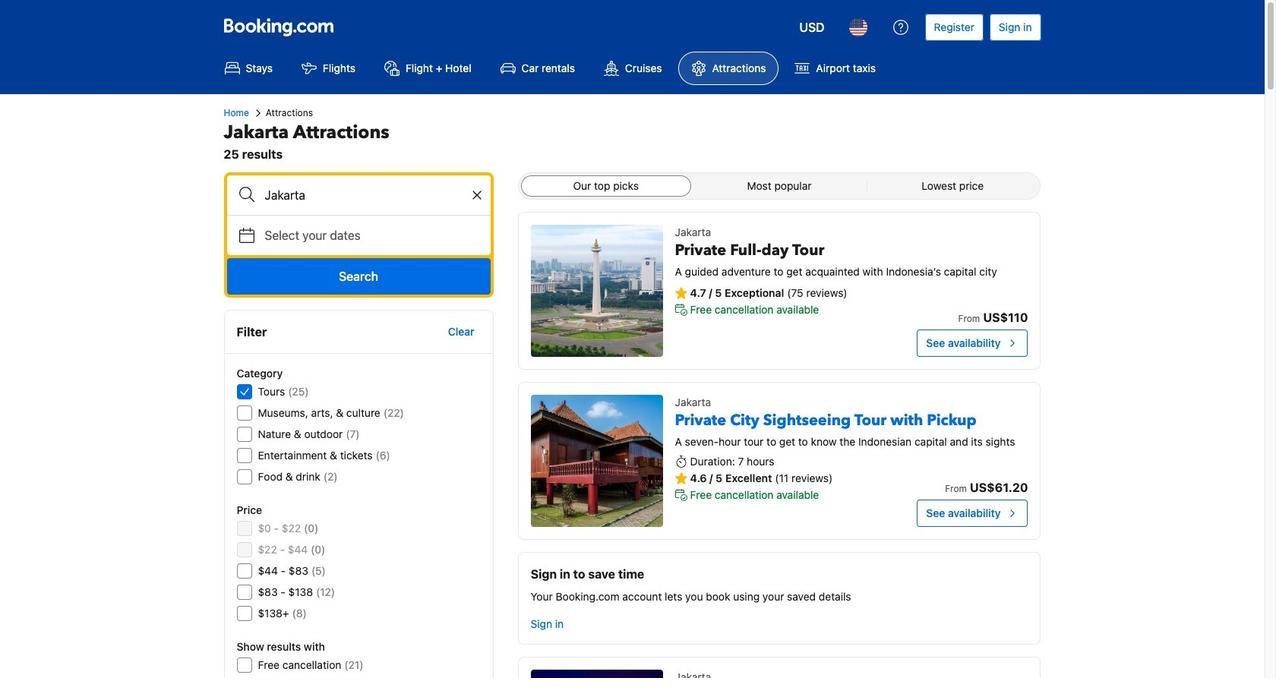 Task type: vqa. For each thing, say whether or not it's contained in the screenshot.
Private City Sightseeing Tour with Pickup image
yes



Task type: describe. For each thing, give the bounding box(es) containing it.
private city sightseeing tour with pickup image
[[531, 395, 663, 527]]

booking.com image
[[224, 18, 333, 36]]

jakarta night tour : enjoyable night time in jakarta (hotel pick-up) image
[[531, 670, 663, 679]]

Where are you going? search field
[[227, 176, 491, 215]]

private full-day tour image
[[531, 225, 663, 357]]



